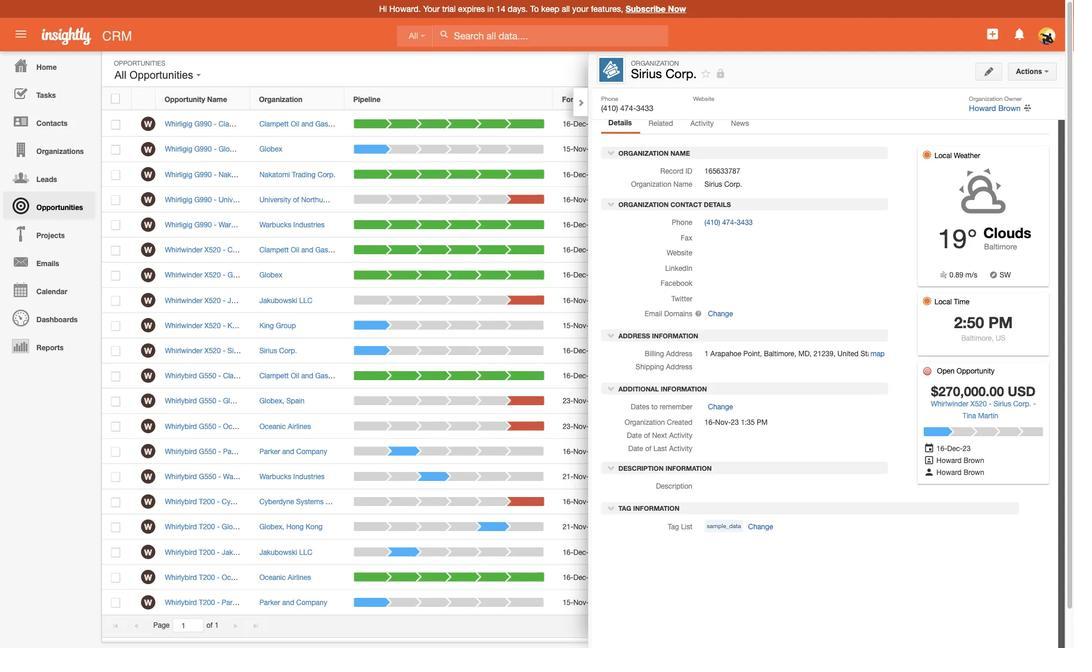 Task type: describe. For each thing, give the bounding box(es) containing it.
w for whirligig g990 - university of northumbria - paula oliver
[[144, 195, 152, 205]]

your
[[573, 4, 589, 14]]

now
[[668, 4, 687, 14]]

0 vertical spatial import
[[901, 125, 922, 134]]

7 w row from the top
[[102, 263, 883, 288]]

information for address information
[[652, 331, 699, 339]]

tag for tag information
[[619, 504, 632, 512]]

1 singapore from the left
[[292, 120, 324, 128]]

howard for whirlybird g550 - clampett oil and gas corp. - katherine warren
[[644, 371, 669, 380]]

2 w row from the top
[[102, 137, 883, 162]]

g990 for nakatomi
[[195, 170, 212, 178]]

industries down paula
[[294, 220, 325, 229]]

10 w row from the top
[[102, 338, 883, 363]]

and left maria
[[282, 598, 294, 606]]

15-nov-23 for usd $‎380,000.00
[[563, 321, 597, 329]]

oceanic airlines link for whirlybird t200 - oceanic airlines - mark sakda
[[260, 573, 311, 581]]

no tags link
[[903, 225, 929, 234]]

brown right the responsible user image at the right bottom of page
[[964, 456, 985, 464]]

3433 inside phone (410) 474-3433
[[637, 103, 654, 112]]

brown down owner
[[999, 103, 1021, 112]]

whirlybird t200 - globex, hong kong - terry thomas link
[[165, 523, 341, 531]]

details link
[[602, 115, 640, 132]]

1 horizontal spatial import
[[938, 174, 959, 183]]

2:50 pm baltimore, us
[[955, 313, 1014, 342]]

clampett down whirligig g990 - warbucks industries - roger mills
[[228, 246, 257, 254]]

follow image for singapore
[[833, 119, 844, 130]]

t200 for globex,
[[199, 523, 215, 531]]

billing address
[[645, 349, 693, 357]]

0 vertical spatial website
[[694, 95, 715, 102]]

3 w row from the top
[[102, 162, 883, 187]]

company left lisa
[[260, 447, 291, 455]]

albert for whirligig g990 - globex - albert lee
[[248, 145, 267, 153]]

lang
[[352, 120, 368, 128]]

dec- for whirlwinder x520 - sirius corp. - tina martin
[[574, 346, 589, 355]]

projects
[[36, 231, 65, 239]]

whirligig g990 - globex - albert lee
[[165, 145, 281, 153]]

and down the sirius corp. link
[[265, 371, 277, 380]]

16-nov-23 cell for oliver
[[554, 187, 634, 212]]

warren
[[351, 371, 374, 380]]

15 w row from the top
[[102, 464, 883, 489]]

features,
[[591, 4, 624, 14]]

2 systems from the left
[[296, 497, 324, 506]]

oil left nicholas
[[291, 246, 300, 254]]

15-nov-23 cell for usd $‎180,000.00
[[554, 137, 634, 162]]

change for dates to remember
[[709, 402, 734, 411]]

x520 for clampett
[[205, 246, 221, 254]]

nicholas
[[317, 246, 345, 254]]

1 spain from the left
[[250, 397, 268, 405]]

1 university from the left
[[219, 195, 250, 204]]

whirlwinder for whirlwinder x520 - clampett oil and gas, uk - nicholas flores
[[165, 246, 203, 254]]

expires
[[458, 4, 485, 14]]

2 trading from the left
[[292, 170, 316, 178]]

organization down the record
[[632, 180, 672, 188]]

0 horizontal spatial website
[[667, 248, 693, 257]]

9 w row from the top
[[102, 313, 883, 338]]

usd for whirligig g990 - globex - albert lee
[[738, 145, 753, 153]]

usd for whirlybird g550 - globex, spain - katherine reyes
[[738, 397, 753, 405]]

jakubowski up king group
[[260, 296, 298, 304]]

forecast close date image
[[924, 444, 935, 452]]

corp. up reyes
[[294, 371, 312, 380]]

usd $‎450,000.00 cell
[[729, 162, 824, 187]]

19 w row from the top
[[102, 565, 883, 590]]

17 w row from the top
[[102, 515, 883, 540]]

whirlybird t200 - oceanic airlines - mark sakda
[[165, 573, 319, 581]]

calendar
[[36, 287, 67, 295]]

white image
[[440, 30, 448, 38]]

parker and company for maria
[[260, 598, 327, 606]]

parker down whirlybird g550 - oceanic airlines - mark sakda
[[223, 447, 244, 455]]

lisa
[[298, 447, 311, 455]]

opportunity up $270,000.00
[[957, 366, 995, 375]]

2 16-nov-23 cell from the top
[[554, 288, 634, 313]]

llc up chen
[[299, 296, 313, 304]]

8 w row from the top
[[102, 288, 883, 313]]

0 vertical spatial your
[[423, 4, 440, 14]]

organization up the record
[[619, 149, 669, 157]]

gas, left "aaron"
[[316, 120, 330, 128]]

whirlwinder for whirlwinder x520 - king group - chris chen
[[165, 321, 203, 329]]

0 vertical spatial organization name
[[617, 149, 691, 157]]

1 group from the left
[[244, 321, 264, 329]]

w for whirlybird t200 - jakubowski llc - barbara lane
[[144, 547, 152, 557]]

company down reyes
[[296, 447, 327, 455]]

$‎450,000.00
[[755, 170, 795, 178]]

16-nov-23 import link
[[891, 174, 959, 183]]

howard brown link for whirlybird t200 - cyberdyne systems corp. - nicole gomez
[[644, 497, 691, 506]]

w link for whirlybird t200 - jakubowski llc - barbara lane
[[141, 545, 155, 559]]

whirlwinder x520 - jakubowski llc - jason castillo
[[165, 296, 333, 304]]

1 cyberdyne from the left
[[222, 497, 257, 506]]

2 16-nov-23 from the top
[[563, 296, 597, 304]]

m/s
[[966, 270, 978, 279]]

w for whirlybird t200 - oceanic airlines - mark sakda
[[144, 572, 152, 582]]

whirlwinder x520 - sirius corp. - tina martin
[[165, 346, 308, 355]]

23-nov-23 for usd $‎180,000.00
[[563, 397, 597, 405]]

2 vertical spatial activity
[[670, 444, 693, 452]]

23 for whirlybird t200 - oceanic airlines - mark sakda
[[589, 573, 597, 581]]

reyes
[[308, 397, 327, 405]]

all opportunities button
[[112, 66, 204, 84]]

23- for usd $‎190,000.00
[[563, 422, 574, 430]]

oil down whirligig g990 - warbucks industries - roger mills link
[[259, 246, 268, 254]]

corp. left wright
[[318, 170, 336, 178]]

id
[[686, 167, 693, 175]]

2 kong from the left
[[306, 523, 323, 531]]

organization owner
[[970, 95, 1023, 102]]

whirligig for whirligig g990 - warbucks industries - roger mills
[[165, 220, 193, 229]]

opportunity down 16-nov-23 import link at top
[[891, 189, 939, 197]]

whirlwinder x520 - jakubowski llc - jason castillo link
[[165, 296, 338, 304]]

created
[[667, 418, 693, 426]]

23-nov-23 for usd $‎190,000.00
[[563, 422, 597, 430]]

oliver
[[327, 195, 346, 204]]

clampett down whirlwinder x520 - sirius corp. - tina martin at the left of the page
[[223, 371, 253, 380]]

howard brown link for whirligig g990 - nakatomi trading corp. - samantha wright
[[644, 170, 691, 178]]

16-dec-23 for whirlwinder x520 - sirius corp. - tina martin
[[563, 346, 597, 355]]

g990 for clampett
[[195, 120, 212, 128]]

description information
[[617, 464, 712, 472]]

w for whirlwinder x520 - sirius corp. - tina martin
[[144, 346, 152, 356]]

warbucks up whirlwinder x520 - clampett oil and gas, uk - nicholas flores link
[[260, 220, 292, 229]]

1 vertical spatial whirlwinder x520 - sirius corp. - tina martin link
[[932, 399, 1037, 419]]

nov- for whirlwinder x520 - jakubowski llc - jason castillo
[[574, 296, 589, 304]]

to
[[652, 402, 658, 411]]

reports link
[[3, 332, 95, 360]]

2 vertical spatial change link
[[745, 520, 774, 535]]

1 trading from the left
[[251, 170, 275, 178]]

opportunity owner image
[[924, 468, 935, 476]]

w for whirligig g990 - globex - albert lee
[[144, 144, 152, 154]]

point,
[[744, 349, 762, 357]]

airlines up whirlybird g550 - parker and company - lisa parker link
[[252, 422, 275, 430]]

13 w row from the top
[[102, 414, 883, 439]]

x520 for globex
[[205, 271, 221, 279]]

2 spain from the left
[[286, 397, 305, 405]]

sirius up user
[[631, 66, 663, 81]]

brown for whirlybird g550 - parker and company - lisa parker
[[671, 447, 691, 455]]

t200 for jakubowski
[[199, 548, 215, 556]]

of left next
[[644, 431, 651, 439]]

parker right lisa
[[313, 447, 334, 455]]

5 w row from the top
[[102, 212, 883, 238]]

1 king from the left
[[228, 321, 242, 329]]

globex, up 'whirlybird t200 - jakubowski llc - barbara lane' on the left
[[222, 523, 247, 531]]

t200 for parker
[[199, 598, 215, 606]]

23 for whirlwinder x520 - globex - albert lee
[[589, 271, 597, 279]]

keep
[[542, 4, 560, 14]]

terry
[[292, 523, 307, 531]]

2 uk from the left
[[332, 246, 342, 254]]

oceanic up whirlybird t200 - parker and company -maria nichols link
[[260, 573, 286, 581]]

industries up whirlwinder x520 - clampett oil and gas, uk - nicholas flores link
[[253, 220, 284, 229]]

11 w row from the top
[[102, 363, 883, 389]]

brown for whirlybird g550 - globex, spain - katherine reyes
[[671, 397, 691, 405]]

and up reyes
[[301, 371, 314, 380]]

and up whirlybird g550 - warbucks industries - roger mills link
[[246, 447, 258, 455]]

howard brown for whirlybird t200 - globex, hong kong - terry thomas
[[644, 523, 691, 531]]

0 vertical spatial sirius corp.
[[631, 66, 697, 81]]

2 vertical spatial date
[[629, 444, 644, 452]]

18 w row from the top
[[102, 540, 883, 565]]

whirlybird g550 - globex, spain - katherine reyes link
[[165, 397, 333, 405]]

globex up 'whirligig g990 - nakatomi trading corp. - samantha wright'
[[219, 145, 242, 153]]

globex down whirlwinder x520 - clampett oil and gas, uk - nicholas flores link
[[260, 271, 283, 279]]

clampett oil and gas, uk
[[260, 246, 342, 254]]

1 kong from the left
[[268, 523, 285, 531]]

16- for whirlybird g550 - parker and company - lisa parker
[[563, 447, 574, 455]]

usd $‎190,000.00
[[738, 422, 795, 430]]

1 horizontal spatial your
[[891, 157, 910, 165]]

1 vertical spatial 1
[[215, 621, 219, 629]]

tags
[[914, 225, 929, 234]]

3 15- from the top
[[563, 598, 574, 606]]

14 w row from the top
[[102, 439, 883, 464]]

company down lane
[[296, 598, 327, 606]]

brown for whirligig g990 - globex - albert lee
[[671, 145, 691, 153]]

no tags
[[903, 225, 929, 234]]

dates to remember
[[631, 402, 693, 411]]

brown for whirlwinder x520 - jakubowski llc - jason castillo
[[671, 296, 691, 304]]

globex, down whirlybird g550 - clampett oil and gas corp. - katherine warren link
[[260, 397, 285, 405]]

and left nicholas
[[301, 246, 314, 254]]

organization left owner
[[970, 95, 1003, 102]]

in
[[488, 4, 494, 14]]

nov- for whirlybird g550 - oceanic airlines - mark sakda
[[574, 422, 589, 430]]

16- for whirlybird t200 - oceanic airlines - mark sakda
[[563, 573, 574, 581]]

jakubowski down globex, hong kong link
[[260, 548, 298, 556]]

usd $‎270,000.00 cell
[[729, 338, 824, 363]]

and up whirligig g990 - globex - albert lee link
[[261, 120, 273, 128]]

and left lisa
[[282, 447, 294, 455]]

howard for whirligig g990 - clampett oil and gas, singapore - aaron lang
[[644, 120, 669, 128]]

emails
[[36, 259, 59, 267]]

23 for whirlwinder x520 - clampett oil and gas, uk - nicholas flores
[[589, 246, 597, 254]]

2 singapore from the left
[[332, 120, 365, 128]]

2 cyberdyne from the left
[[260, 497, 294, 506]]

jason
[[288, 296, 307, 304]]

dates
[[631, 402, 650, 411]]

states
[[861, 349, 882, 357]]

sirius down whirlwinder x520 - king group - chris chen in the left of the page
[[228, 346, 245, 355]]

nichols
[[314, 598, 338, 606]]

globex up whirlwinder x520 - jakubowski llc - jason castillo
[[228, 271, 251, 279]]

warbucks up whirlybird t200 - cyberdyne systems corp. - nicole gomez link
[[260, 472, 292, 481]]

whirlwinder x520 - globex - albert lee link
[[165, 271, 296, 279]]

3 15-nov-23 cell from the top
[[554, 590, 634, 615]]

2 group from the left
[[276, 321, 296, 329]]

follow image for whirlwinder x520 - sirius corp. - tina martin
[[833, 345, 844, 357]]

shipping address
[[636, 362, 693, 371]]

1 vertical spatial sirius corp.
[[705, 180, 743, 188]]

w link for whirlwinder x520 - king group - chris chen
[[141, 318, 155, 333]]

brown right opportunity owner image
[[964, 468, 985, 476]]

whirligig g990 - clampett oil and gas, singapore - aaron lang
[[165, 120, 368, 128]]

2:50
[[955, 313, 985, 331]]

oil up globex, spain in the bottom of the page
[[291, 371, 300, 380]]

airlines up maria
[[288, 573, 311, 581]]

x520 for sirius
[[205, 346, 221, 355]]

nakatomi trading corp.
[[260, 170, 336, 178]]

industries up whirlybird t200 - cyberdyne systems corp. - nicole gomez link
[[257, 472, 288, 481]]

1 northumbria from the left
[[260, 195, 301, 204]]

16- for whirlwinder x520 - globex - albert lee
[[563, 271, 574, 279]]

2 nakatomi from the left
[[260, 170, 290, 178]]

opportunity tags
[[891, 189, 958, 197]]

of down 'whirligig g990 - nakatomi trading corp. - samantha wright'
[[252, 195, 258, 204]]

w link for whirlybird g550 - globex, spain - katherine reyes
[[141, 394, 155, 408]]

1 w row from the top
[[102, 112, 883, 137]]

additional information
[[617, 385, 708, 392]]

23 for whirlybird t200 - jakubowski llc - barbara lane
[[589, 548, 597, 556]]

usd for whirlybird t200 - globex, hong kong - terry thomas
[[738, 523, 753, 531]]

baltimore, inside the "2:50 pm baltimore, us"
[[962, 333, 995, 342]]

oceanic down whirlybird g550 - globex, spain - katherine reyes
[[223, 422, 250, 430]]

g990 for globex
[[195, 145, 212, 153]]

usd $‎120,000.00 cell
[[729, 464, 824, 489]]

gas, left nicholas
[[284, 246, 299, 254]]

map link
[[871, 349, 885, 357]]

forecast close date
[[562, 95, 632, 103]]

linkedin
[[666, 263, 693, 272]]

x520 inside $270,000.00 usd whirlwinder x520 - sirius corp. - tina martin
[[971, 399, 988, 407]]

g550 for clampett
[[199, 371, 216, 380]]

globex link for whirlwinder x520 - globex - albert lee
[[260, 271, 283, 279]]

dashboards link
[[3, 304, 95, 332]]

calendar link
[[3, 276, 95, 304]]

howard brown for whirligig g990 - warbucks industries - roger mills
[[644, 220, 691, 229]]

4 chevron down image from the top
[[608, 504, 616, 512]]

1 horizontal spatial 3433
[[737, 218, 753, 226]]

15- for usd $‎380,000.00
[[563, 321, 574, 329]]

whirlybird t200 - cyberdyne systems corp. - nicole gomez
[[165, 497, 358, 506]]

leads
[[36, 175, 57, 183]]

jakubowski up whirlwinder x520 - king group - chris chen link
[[228, 296, 266, 304]]

whirlybird g550 - globex, spain - katherine reyes
[[165, 397, 327, 405]]

0 vertical spatial address
[[619, 331, 651, 339]]

albert for whirlwinder x520 - globex - albert lee
[[257, 271, 276, 279]]

1 systems from the left
[[259, 497, 286, 506]]

recent
[[912, 157, 939, 165]]

0 vertical spatial date
[[616, 95, 632, 103]]

Search this list... text field
[[678, 60, 812, 78]]

1 vertical spatial 474-
[[723, 218, 737, 226]]

opportunities link
[[3, 192, 95, 220]]

19°
[[938, 223, 978, 254]]

opportunity inside row
[[165, 95, 205, 103]]

2 northumbria from the left
[[301, 195, 341, 204]]

llc down 'terry'
[[299, 548, 313, 556]]

3 15-nov-23 from the top
[[563, 598, 597, 606]]

16- for whirlybird t200 - jakubowski llc - barbara lane
[[563, 548, 574, 556]]

follow image for whirlybird t200 - globex, hong kong - terry thomas
[[833, 522, 844, 533]]

2 vertical spatial change
[[749, 522, 774, 530]]

whirlybird t200 - jakubowski llc - barbara lane
[[165, 548, 325, 556]]

brown for whirlwinder x520 - king group - chris chen
[[671, 321, 691, 329]]

$‎270,000.00
[[755, 346, 795, 355]]

organization down dates
[[625, 418, 665, 426]]

oceanic down globex, spain in the bottom of the page
[[260, 422, 286, 430]]

export
[[901, 142, 922, 150]]

organization image
[[600, 58, 624, 82]]

sirius up whirlybird g550 - clampett oil and gas corp. - katherine warren
[[260, 346, 277, 355]]

16- for whirlwinder x520 - jakubowski llc - jason castillo
[[563, 296, 574, 304]]

corp. up responsible
[[666, 66, 697, 81]]

show sidebar image
[[922, 64, 931, 73]]

$‎100,000.00
[[755, 497, 795, 506]]

1 vertical spatial (410)
[[705, 218, 721, 226]]

(410) inside phone (410) 474-3433
[[602, 103, 619, 112]]

row group containing w
[[102, 112, 883, 615]]

llc left barbara
[[262, 548, 275, 556]]

of left paula
[[293, 195, 299, 204]]

opportunities up all opportunities
[[114, 59, 166, 67]]

local for local weather
[[935, 151, 953, 159]]

of left last
[[646, 444, 652, 452]]

brown for whirlybird t200 - cyberdyne systems corp. - nicole gomez
[[671, 497, 691, 506]]

follow image for lane
[[833, 547, 844, 558]]

1 vertical spatial activity
[[670, 431, 693, 439]]

airlines up whirlybird t200 - parker and company -maria nichols link
[[250, 573, 273, 581]]

clampett up whirligig g990 - globex - albert lee link
[[219, 120, 248, 128]]

oceanic down 'whirlybird t200 - jakubowski llc - barbara lane' on the left
[[222, 573, 248, 581]]

(410) 474-3433
[[705, 218, 753, 226]]

howard brown for whirligig g990 - globex - albert lee
[[644, 145, 691, 153]]

corp. up university of northumbria
[[277, 170, 295, 178]]

jakubowski llc for barbara
[[260, 548, 313, 556]]

related link
[[641, 115, 681, 133]]

howard brown up opportunity owner image
[[935, 456, 985, 464]]

2 hong from the left
[[286, 523, 304, 531]]

0 horizontal spatial whirlwinder x520 - sirius corp. - tina martin link
[[165, 346, 314, 355]]

1 vertical spatial organization name
[[632, 180, 693, 188]]

address for shipping address
[[666, 362, 693, 371]]

20 w row from the top
[[102, 590, 883, 615]]

change link for dates to remember
[[705, 401, 734, 412]]

parker up whirlybird g550 - warbucks industries - roger mills link
[[260, 447, 280, 455]]

23 for whirlybird g550 - clampett oil and gas corp. - katherine warren
[[589, 371, 597, 380]]

company left maria
[[259, 598, 290, 606]]

map
[[871, 349, 885, 357]]

tina inside w row
[[272, 346, 286, 355]]

1 vertical spatial details
[[704, 200, 732, 208]]

1 vertical spatial name
[[671, 149, 691, 157]]

16-nov-23 cell for gomez
[[554, 489, 634, 515]]

llc left jason
[[268, 296, 281, 304]]

howard brown for whirlybird g550 - globex, spain - katherine reyes
[[644, 397, 691, 405]]

clampett down the sirius corp. link
[[260, 371, 289, 380]]

whirlybird t200 - oceanic airlines - mark sakda link
[[165, 573, 325, 581]]

1 column header from the left
[[729, 88, 823, 110]]

usd for whirligig g990 - clampett oil and gas, singapore - aaron lang
[[738, 120, 753, 128]]

oil left "aaron"
[[291, 120, 300, 128]]

md,
[[799, 349, 812, 357]]

16-dec-23 for whirligig g990 - nakatomi trading corp. - samantha wright
[[563, 170, 597, 178]]

warbucks down whirlybird g550 - parker and company - lisa parker
[[223, 472, 255, 481]]

change record owner image
[[1024, 103, 1032, 113]]

1 vertical spatial date
[[627, 431, 642, 439]]

dashboards
[[36, 315, 78, 323]]

castillo
[[309, 296, 333, 304]]

industries down lisa
[[294, 472, 325, 481]]

whirligig g990 - globex - albert lee link
[[165, 145, 287, 153]]

oil up whirligig g990 - globex - albert lee link
[[250, 120, 259, 128]]

record permissions image
[[716, 66, 726, 81]]

domains
[[665, 309, 693, 317]]

w for whirlybird g550 - clampett oil and gas corp. - katherine warren
[[144, 371, 152, 381]]

last
[[654, 444, 668, 452]]

gas, left 'flores'
[[316, 246, 330, 254]]

opportunity image
[[923, 366, 933, 376]]

notifications image
[[1013, 27, 1028, 41]]

pm inside the "2:50 pm baltimore, us"
[[989, 313, 1014, 331]]

organization up user
[[631, 59, 679, 67]]

whirlybird for whirlybird t200 - jakubowski llc - barbara lane
[[165, 548, 197, 556]]

corp. up thomas
[[326, 497, 344, 506]]

organization left contact
[[619, 200, 669, 208]]

16-dec-23 cell for whirlybird t200 - jakubowski llc - barbara lane
[[554, 540, 634, 565]]

globex, down whirlybird t200 - cyberdyne systems corp. - nicole gomez link
[[260, 523, 285, 531]]

sw
[[1000, 270, 1012, 279]]

clampett oil and gas corp.
[[260, 371, 348, 380]]

corp. left warren
[[330, 371, 348, 380]]

address for billing address
[[666, 349, 693, 357]]

nov- for whirligig g990 - globex - albert lee
[[574, 145, 589, 153]]

globex down whirligig g990 - clampett oil and gas, singapore - aaron lang link
[[260, 145, 283, 153]]

corp. up 'terry'
[[288, 497, 306, 506]]

whirlybird t200 - parker and company -maria nichols
[[165, 598, 338, 606]]

hi howard. your trial expires in 14 days. to keep all your features, subscribe now
[[379, 4, 687, 14]]

23 for whirlybird g550 - warbucks industries - roger mills
[[589, 472, 597, 481]]

usd $‎380,000.00
[[738, 321, 795, 329]]

0 horizontal spatial pm
[[757, 418, 768, 426]]

usd $‎110,000.00 cell
[[729, 187, 824, 212]]

globex link for whirligig g990 - globex - albert lee
[[260, 145, 283, 153]]

martin inside $270,000.00 usd whirlwinder x520 - sirius corp. - tina martin
[[979, 411, 999, 419]]

3 column header from the left
[[853, 88, 883, 110]]

chen
[[290, 321, 307, 329]]

clampett down whirligig g990 - warbucks industries - roger mills link
[[260, 246, 289, 254]]

tina inside $270,000.00 usd whirlwinder x520 - sirius corp. - tina martin
[[963, 411, 977, 419]]

contact
[[671, 200, 703, 208]]

related
[[649, 118, 674, 127]]



Task type: locate. For each thing, give the bounding box(es) containing it.
0 vertical spatial mark
[[282, 422, 298, 430]]

change for email domains
[[709, 309, 734, 317]]

column header
[[729, 88, 823, 110], [823, 88, 853, 110], [853, 88, 883, 110]]

g550 for warbucks
[[199, 472, 216, 481]]

0 horizontal spatial hong
[[249, 523, 266, 531]]

1 vertical spatial change link
[[705, 401, 734, 412]]

change link up 16-nov-23 1:35 pm
[[705, 401, 734, 412]]

$‎380,000.00
[[755, 321, 795, 329]]

0 horizontal spatial 474-
[[621, 103, 637, 112]]

16-dec-23 cell
[[554, 112, 634, 137], [554, 162, 634, 187], [554, 212, 634, 238], [554, 238, 634, 263], [554, 263, 634, 288], [554, 338, 634, 363], [554, 363, 634, 389], [554, 540, 634, 565], [554, 565, 634, 590]]

0 vertical spatial 15-nov-23
[[563, 145, 597, 153]]

1 horizontal spatial sample_data
[[905, 209, 940, 216]]

1 horizontal spatial sample_data link
[[903, 206, 942, 219]]

5 follow image from the top
[[833, 320, 844, 332]]

g550 down whirlybird g550 - globex, spain - katherine reyes
[[199, 422, 216, 430]]

howard for whirlybird g550 - globex, spain - katherine reyes
[[644, 397, 669, 405]]

parker and company link
[[260, 447, 327, 455], [260, 598, 327, 606]]

2 globex link from the top
[[260, 271, 283, 279]]

spain down whirlybird g550 - clampett oil and gas corp. - katherine warren
[[250, 397, 268, 405]]

opportunities for import opportunities
[[924, 125, 968, 134]]

sirius corp. up user responsible
[[631, 66, 697, 81]]

organization name
[[617, 149, 691, 157], [632, 180, 693, 188]]

16-dec-23 cell for whirlybird g550 - clampett oil and gas corp. - katherine warren
[[554, 363, 634, 389]]

2 vertical spatial address
[[666, 362, 693, 371]]

0 vertical spatial 21-nov-23
[[563, 472, 597, 481]]

1 vertical spatial baltimore,
[[764, 349, 797, 357]]

address information
[[617, 331, 699, 339]]

martin inside w row
[[288, 346, 308, 355]]

$‎300,000.00 right news at the right top
[[755, 120, 795, 128]]

0 vertical spatial parker and company link
[[260, 447, 327, 455]]

w link for whirlwinder x520 - sirius corp. - tina martin
[[141, 343, 155, 358]]

0 vertical spatial $‎300,000.00
[[755, 120, 795, 128]]

1 23-nov-23 cell from the top
[[554, 389, 634, 414]]

0 vertical spatial warbucks industries link
[[260, 220, 325, 229]]

1 horizontal spatial hong
[[286, 523, 304, 531]]

whirlybird g550 - clampett oil and gas corp. - katherine warren link
[[165, 371, 380, 380]]

brown for whirlybird t200 - globex, hong kong - terry thomas
[[671, 523, 691, 531]]

0 vertical spatial jakubowski llc
[[260, 296, 313, 304]]

airlines
[[252, 422, 275, 430], [288, 422, 311, 430], [250, 573, 273, 581], [288, 573, 311, 581]]

474- inside phone (410) 474-3433
[[621, 103, 637, 112]]

subscribe
[[626, 4, 666, 14]]

1 horizontal spatial phone
[[672, 218, 693, 226]]

1 vertical spatial lee
[[278, 271, 290, 279]]

usd $‎180,000.00 cell for 15-nov-23
[[729, 137, 824, 162]]

3 chevron down image from the top
[[608, 384, 616, 392]]

2 23- from the top
[[563, 422, 574, 430]]

sirius corp. link
[[260, 346, 297, 355]]

0 vertical spatial jakubowski llc link
[[260, 296, 313, 304]]

oil up whirlybird g550 - globex, spain - katherine reyes link
[[255, 371, 263, 380]]

1 vertical spatial katherine
[[275, 397, 306, 405]]

2 jakubowski llc link from the top
[[260, 548, 313, 556]]

1 vertical spatial usd $‎180,000.00 cell
[[729, 389, 824, 414]]

0 horizontal spatial 3433
[[637, 103, 654, 112]]

3 follow image from the top
[[833, 245, 844, 256]]

follow image for whirligig g990 - nakatomi trading corp. - samantha wright
[[833, 169, 844, 181]]

1 vertical spatial $‎300,000.00
[[755, 220, 795, 229]]

None checkbox
[[111, 94, 120, 103], [111, 120, 120, 129], [111, 195, 120, 205], [111, 246, 120, 255], [111, 347, 120, 356], [111, 397, 120, 406], [111, 422, 120, 432], [111, 548, 120, 558], [111, 94, 120, 103], [111, 120, 120, 129], [111, 195, 120, 205], [111, 246, 120, 255], [111, 347, 120, 356], [111, 397, 120, 406], [111, 422, 120, 432], [111, 548, 120, 558]]

king group
[[260, 321, 296, 329]]

13 w from the top
[[144, 421, 152, 431]]

1 vertical spatial parker and company link
[[260, 598, 327, 606]]

baltimore, left md,
[[764, 349, 797, 357]]

2 oceanic airlines from the top
[[260, 573, 311, 581]]

16-dec-23 for whirlybird t200 - oceanic airlines - mark sakda
[[563, 573, 597, 581]]

cell
[[853, 162, 883, 187], [853, 212, 883, 238], [729, 238, 824, 263], [853, 238, 883, 263], [729, 263, 824, 288], [853, 263, 883, 288], [729, 288, 824, 313], [853, 288, 883, 313], [729, 363, 824, 389], [853, 414, 883, 439], [729, 439, 824, 464], [853, 439, 883, 464], [853, 515, 883, 540], [634, 540, 729, 565], [729, 540, 824, 565], [853, 540, 883, 565], [634, 565, 729, 590], [729, 565, 824, 590], [853, 565, 883, 590], [634, 590, 729, 615], [729, 590, 824, 615], [853, 590, 883, 615]]

usd right activity link at the top of page
[[738, 120, 753, 128]]

organization inside row
[[259, 95, 303, 103]]

4 follow image from the top
[[833, 295, 844, 306]]

howard brown link for whirlybird g550 - clampett oil and gas corp. - katherine warren
[[644, 371, 691, 380]]

address down billing address
[[666, 362, 693, 371]]

howard brown link for whirlwinder x520 - king group - chris chen
[[644, 321, 691, 329]]

1 horizontal spatial group
[[276, 321, 296, 329]]

tasks
[[36, 91, 56, 99]]

howard brown link down organization owner
[[970, 103, 1021, 112]]

2 15-nov-23 from the top
[[563, 321, 597, 329]]

g550 for oceanic
[[199, 422, 216, 430]]

1 horizontal spatial martin
[[979, 411, 999, 419]]

1 jakubowski llc from the top
[[260, 296, 313, 304]]

cyberdyne systems corp.
[[260, 497, 344, 506]]

1 vertical spatial address
[[666, 349, 693, 357]]

whirlwinder x520 - king group - chris chen link
[[165, 321, 313, 329]]

0 vertical spatial chevron down image
[[608, 200, 616, 208]]

howard brown link up shipping address
[[644, 346, 691, 355]]

2 column header from the left
[[823, 88, 853, 110]]

gas up reyes
[[316, 371, 328, 380]]

parker
[[223, 447, 244, 455], [260, 447, 280, 455], [313, 447, 334, 455], [222, 598, 243, 606], [260, 598, 280, 606]]

usd inside cell
[[738, 422, 753, 430]]

brown down record id
[[671, 195, 691, 204]]

0 horizontal spatial king
[[228, 321, 242, 329]]

chevron down image for description information
[[608, 464, 616, 472]]

follow image for whirlybird g550 - globex, spain - katherine reyes
[[833, 396, 844, 407]]

3 w from the top
[[144, 169, 152, 179]]

howard brown link for whirlybird g550 - oceanic airlines - mark sakda
[[644, 422, 691, 430]]

gomez
[[335, 497, 358, 506]]

1 nakatomi from the left
[[219, 170, 249, 178]]

23 for whirlwinder x520 - jakubowski llc - jason castillo
[[589, 296, 597, 304]]

0 horizontal spatial phone
[[602, 95, 619, 102]]

website up linkedin
[[667, 248, 693, 257]]

opportunities inside button
[[130, 69, 193, 81]]

0 horizontal spatial singapore
[[292, 120, 324, 128]]

follow image for corp.
[[833, 371, 844, 382]]

nakatomi
[[219, 170, 249, 178], [260, 170, 290, 178]]

chevron down image
[[608, 148, 616, 157], [608, 331, 616, 339], [608, 384, 616, 392], [608, 504, 616, 512]]

w for whirligig g990 - nakatomi trading corp. - samantha wright
[[144, 169, 152, 179]]

row group
[[102, 112, 883, 615]]

9 w from the top
[[144, 321, 152, 330]]

0 vertical spatial tag
[[619, 504, 632, 512]]

6 w row from the top
[[102, 238, 883, 263]]

3 g990 from the top
[[195, 170, 212, 178]]

2 $‎180,000.00 from the top
[[755, 397, 795, 405]]

singapore
[[292, 120, 324, 128], [332, 120, 365, 128]]

23-nov-23 cell
[[554, 389, 634, 414], [554, 414, 634, 439]]

4 16-nov-23 from the top
[[563, 497, 597, 506]]

4 whirlybird from the top
[[165, 447, 197, 455]]

email
[[645, 309, 663, 317]]

whirlybird
[[165, 371, 197, 380], [165, 397, 197, 405], [165, 422, 197, 430], [165, 447, 197, 455], [165, 472, 197, 481], [165, 497, 197, 506], [165, 523, 197, 531], [165, 548, 197, 556], [165, 573, 197, 581], [165, 598, 197, 606]]

2 usd $‎180,000.00 cell from the top
[[729, 389, 824, 414]]

row containing opportunity name
[[102, 88, 883, 110]]

21-nov-23 cell
[[554, 464, 634, 489], [554, 515, 634, 540]]

tina down chris
[[272, 346, 286, 355]]

of right 1 "field"
[[207, 621, 213, 629]]

whirlwinder x520 - clampett oil and gas, uk - nicholas flores
[[165, 246, 366, 254]]

nov- for whirlybird t200 - cyberdyne systems corp. - nicole gomez
[[574, 497, 589, 506]]

local time
[[935, 297, 970, 305]]

1 horizontal spatial tag
[[668, 522, 680, 530]]

whirligig g990 - university of northumbria - paula oliver
[[165, 195, 346, 204]]

whirligig g990 - nakatomi trading corp. - samantha wright link
[[165, 170, 363, 178]]

usd $‎300,000.00 up usd $‎450,000.00
[[738, 120, 795, 128]]

systems up globex, hong kong
[[259, 497, 286, 506]]

howard brown down organization owner
[[970, 103, 1021, 112]]

5 w from the top
[[144, 220, 152, 230]]

15-nov-23 cell for usd $‎380,000.00
[[554, 313, 634, 338]]

follow image
[[701, 68, 712, 79], [833, 119, 844, 130], [833, 194, 844, 206], [833, 220, 844, 231], [833, 270, 844, 281], [833, 371, 844, 382], [833, 547, 844, 558]]

1 vertical spatial warbucks industries link
[[260, 472, 325, 481]]

1 oceanic airlines from the top
[[260, 422, 311, 430]]

whirlybird g550 - oceanic airlines - mark sakda
[[165, 422, 320, 430]]

usd inside $270,000.00 usd whirlwinder x520 - sirius corp. - tina martin
[[1008, 383, 1036, 399]]

16-nov-23 cell
[[554, 187, 634, 212], [554, 288, 634, 313], [554, 439, 634, 464], [554, 489, 634, 515]]

leads link
[[3, 164, 95, 192]]

usd $‎100,000.00
[[738, 497, 795, 506]]

sample_data link for change
[[705, 519, 744, 532]]

phone up details link
[[602, 95, 619, 102]]

brown for whirlwinder x520 - sirius corp. - tina martin
[[671, 346, 691, 355]]

organization up whirligig g990 - clampett oil and gas, singapore - aaron lang link
[[259, 95, 303, 103]]

lee up jason
[[278, 271, 290, 279]]

w link for whirligig g990 - clampett oil and gas, singapore - aaron lang
[[141, 117, 155, 131]]

news
[[732, 118, 750, 127]]

$‎190,000.00
[[755, 422, 795, 430]]

23-
[[563, 397, 574, 405], [563, 422, 574, 430]]

0 horizontal spatial sample_data
[[707, 522, 742, 529]]

16- for whirligig g990 - nakatomi trading corp. - samantha wright
[[563, 170, 574, 178]]

7 16-dec-23 cell from the top
[[554, 363, 634, 389]]

16-dec-23 for whirlwinder x520 - globex - albert lee
[[563, 271, 597, 279]]

sample_data link
[[903, 206, 942, 219], [705, 519, 744, 532]]

activity inside activity link
[[691, 118, 714, 127]]

contacts link
[[3, 107, 95, 135]]

usd $‎300,000.00
[[738, 120, 795, 128], [738, 220, 795, 229]]

navigation
[[0, 51, 95, 360]]

chris
[[271, 321, 288, 329]]

gas,
[[275, 120, 290, 128], [316, 120, 330, 128], [284, 246, 299, 254], [316, 246, 330, 254]]

baltimore,
[[962, 333, 995, 342], [764, 349, 797, 357]]

parker left maria
[[260, 598, 280, 606]]

$‎180,000.00 for 15-nov-23
[[755, 145, 795, 153]]

2 gas from the left
[[316, 371, 328, 380]]

warbucks industries link for whirlybird g550 - warbucks industries - roger mills
[[260, 472, 325, 481]]

usd
[[738, 120, 753, 128], [738, 145, 753, 153], [738, 170, 753, 178], [738, 195, 753, 204], [738, 220, 753, 229], [738, 321, 753, 329], [738, 346, 753, 355], [1008, 383, 1036, 399], [738, 397, 753, 405], [738, 422, 753, 430], [738, 472, 753, 481], [738, 497, 753, 506], [738, 523, 753, 531]]

$‎180,000.00 up $‎450,000.00
[[755, 145, 795, 153]]

2 warbucks industries link from the top
[[260, 472, 325, 481]]

parker down whirlybird t200 - oceanic airlines - mark sakda
[[222, 598, 243, 606]]

globex
[[219, 145, 242, 153], [260, 145, 283, 153], [228, 271, 251, 279], [260, 271, 283, 279]]

parker and company link for lisa
[[260, 447, 327, 455]]

responsible user image
[[924, 456, 935, 464]]

usd $‎150,000.00 cell
[[729, 515, 824, 540]]

kong up lane
[[306, 523, 323, 531]]

all for all opportunities
[[115, 69, 127, 81]]

w for whirlwinder x520 - clampett oil and gas, uk - nicholas flores
[[144, 245, 152, 255]]

phone for phone
[[672, 218, 693, 226]]

brown up "fax"
[[671, 220, 691, 229]]

0 vertical spatial sample_data
[[905, 209, 940, 216]]

7 whirlybird from the top
[[165, 523, 197, 531]]

3433 down usd $‎110,000.00
[[737, 218, 753, 226]]

23 for whirligig g990 - nakatomi trading corp. - samantha wright
[[589, 170, 597, 178]]

howard brown link for whirligig g990 - university of northumbria - paula oliver
[[644, 195, 691, 204]]

1 21-nov-23 from the top
[[563, 472, 597, 481]]

21- for usd $‎150,000.00
[[563, 523, 574, 531]]

1 horizontal spatial website
[[694, 95, 715, 102]]

chevron down image
[[608, 200, 616, 208], [608, 464, 616, 472]]

1 field
[[173, 619, 203, 632]]

aaron
[[331, 120, 350, 128]]

0 horizontal spatial baltimore,
[[764, 349, 797, 357]]

0 horizontal spatial trading
[[251, 170, 275, 178]]

katherine left warren
[[319, 371, 349, 380]]

projects link
[[3, 220, 95, 248]]

actions button
[[1009, 63, 1058, 81]]

whirlybird t200 - jakubowski llc - barbara lane link
[[165, 548, 331, 556]]

sakda up maria
[[298, 573, 319, 581]]

oceanic airlines for whirlybird g550 - oceanic airlines - mark sakda
[[260, 422, 311, 430]]

0 vertical spatial activity
[[691, 118, 714, 127]]

1 vertical spatial website
[[667, 248, 693, 257]]

0 horizontal spatial systems
[[259, 497, 286, 506]]

user
[[643, 95, 659, 103]]

usd $‎300,000.00 cell
[[729, 112, 824, 137], [729, 212, 824, 238]]

5 t200 from the top
[[199, 598, 215, 606]]

next
[[653, 431, 668, 439]]

16- for whirligig g990 - clampett oil and gas, singapore - aaron lang
[[563, 120, 574, 128]]

roger down university of northumbria
[[291, 220, 310, 229]]

usd $‎100,000.00 cell
[[729, 489, 824, 515]]

1 vertical spatial pm
[[757, 418, 768, 426]]

record id
[[661, 167, 693, 175]]

0 vertical spatial details
[[609, 118, 632, 126]]

whirlwinder x520 - sirius corp. - tina martin link down whirlwinder x520 - king group - chris chen link
[[165, 346, 314, 355]]

warbucks
[[219, 220, 251, 229], [260, 220, 292, 229], [223, 472, 255, 481], [260, 472, 292, 481]]

1 horizontal spatial singapore
[[332, 120, 365, 128]]

howard brown for whirlwinder x520 - sirius corp. - tina martin
[[644, 346, 691, 355]]

howard brown up the record
[[644, 145, 691, 153]]

corp. inside $270,000.00 usd whirlwinder x520 - sirius corp. - tina martin
[[1014, 399, 1032, 407]]

1 horizontal spatial pm
[[989, 313, 1014, 331]]

1 hong from the left
[[249, 523, 266, 531]]

0 horizontal spatial university
[[219, 195, 250, 204]]

12 w row from the top
[[102, 389, 883, 414]]

brown up record id
[[671, 145, 691, 153]]

0 horizontal spatial katherine
[[275, 397, 306, 405]]

0 vertical spatial usd $‎180,000.00 cell
[[729, 137, 824, 162]]

uk left 'flores'
[[332, 246, 342, 254]]

16- for whirlwinder x520 - clampett oil and gas, uk - nicholas flores
[[563, 246, 574, 254]]

opportunity inside new opportunity link
[[975, 64, 1016, 73]]

corp. down 165633787
[[725, 180, 743, 188]]

0 vertical spatial 1
[[705, 349, 709, 357]]

12 follow image from the top
[[833, 522, 844, 533]]

15 w from the top
[[144, 472, 152, 482]]

1 16-nov-23 from the top
[[563, 195, 597, 204]]

howard brown down the responsible user image at the right bottom of page
[[935, 468, 985, 476]]

usd $‎190,000.00 cell
[[729, 414, 824, 439]]

group left chris
[[244, 321, 264, 329]]

sirius inside $270,000.00 usd whirlwinder x520 - sirius corp. - tina martin
[[994, 399, 1012, 407]]

nov- for whirlybird t200 - parker and company -maria nichols
[[574, 598, 589, 606]]

whirlwinder x520 - king group - chris chen
[[165, 321, 307, 329]]

1 whirlybird from the top
[[165, 371, 197, 380]]

0 vertical spatial warbucks industries
[[260, 220, 325, 229]]

16-nov-23 for gomez
[[563, 497, 597, 506]]

w for whirlybird t200 - cyberdyne systems corp. - nicole gomez
[[144, 497, 152, 507]]

1 horizontal spatial tina
[[963, 411, 977, 419]]

1 vertical spatial jakubowski llc link
[[260, 548, 313, 556]]

16- for whirlybird g550 - clampett oil and gas corp. - katherine warren
[[563, 371, 574, 380]]

corp. down chris
[[279, 346, 297, 355]]

23 for whirlybird t200 - cyberdyne systems corp. - nicole gomez
[[589, 497, 597, 506]]

user responsible
[[643, 95, 703, 103]]

brown for whirligig g990 - warbucks industries - roger mills
[[671, 220, 691, 229]]

pm up us
[[989, 313, 1014, 331]]

1 vertical spatial sample_data link
[[705, 519, 744, 532]]

2 15-nov-23 cell from the top
[[554, 313, 634, 338]]

1 horizontal spatial all
[[409, 31, 418, 41]]

x520 down whirlwinder x520 - king group - chris chen in the left of the page
[[205, 346, 221, 355]]

and down whirlybird t200 - oceanic airlines - mark sakda link
[[245, 598, 257, 606]]

nov- for whirlwinder x520 - king group - chris chen
[[574, 321, 589, 329]]

g550 for parker
[[199, 447, 216, 455]]

0 vertical spatial 21-
[[563, 472, 574, 481]]

trading up whirligig g990 - university of northumbria - paula oliver link
[[251, 170, 275, 178]]

1 horizontal spatial cyberdyne
[[260, 497, 294, 506]]

t200 for oceanic
[[199, 573, 215, 581]]

1 vertical spatial 3433
[[737, 218, 753, 226]]

23 for whirligig g990 - university of northumbria - paula oliver
[[589, 195, 597, 204]]

None checkbox
[[111, 145, 120, 155], [111, 170, 120, 180], [111, 221, 120, 230], [111, 271, 120, 281], [111, 296, 120, 306], [111, 321, 120, 331], [111, 372, 120, 381], [111, 447, 120, 457], [111, 472, 120, 482], [111, 498, 120, 507], [111, 523, 120, 532], [111, 573, 120, 583], [111, 598, 120, 608], [111, 145, 120, 155], [111, 170, 120, 180], [111, 221, 120, 230], [111, 271, 120, 281], [111, 296, 120, 306], [111, 321, 120, 331], [111, 372, 120, 381], [111, 447, 120, 457], [111, 472, 120, 482], [111, 498, 120, 507], [111, 523, 120, 532], [111, 573, 120, 583], [111, 598, 120, 608]]

usd $‎270,000.00
[[738, 346, 795, 355]]

16-dec-23 for whirligig g990 - clampett oil and gas, singapore - aaron lang
[[563, 120, 597, 128]]

$‎120,000.00
[[755, 472, 795, 481]]

0 vertical spatial local
[[935, 151, 953, 159]]

mills
[[312, 220, 327, 229], [317, 472, 331, 481]]

gas, up "nakatomi trading corp." link at top left
[[275, 120, 290, 128]]

0 horizontal spatial martin
[[288, 346, 308, 355]]

baltimore
[[985, 241, 1018, 251]]

0 vertical spatial name
[[207, 95, 227, 103]]

whirlybird for whirlybird g550 - oceanic airlines - mark sakda
[[165, 422, 197, 430]]

14
[[496, 4, 506, 14]]

1 horizontal spatial kong
[[306, 523, 323, 531]]

albert
[[248, 145, 267, 153], [257, 271, 276, 279]]

x520 up whirlwinder x520 - globex - albert lee
[[205, 246, 221, 254]]

t200 up 'whirlybird t200 - jakubowski llc - barbara lane' on the left
[[199, 523, 215, 531]]

16- for whirlybird t200 - cyberdyne systems corp. - nicole gomez
[[563, 497, 574, 506]]

w for whirlwinder x520 - globex - albert lee
[[144, 270, 152, 280]]

usd $‎300,000.00 cell up $‎450,000.00
[[729, 112, 824, 137]]

16-nov-23 1:35 pm
[[705, 418, 768, 426]]

6 follow image from the top
[[833, 345, 844, 357]]

23-nov-23
[[563, 397, 597, 405], [563, 422, 597, 430]]

whirligig g990 - warbucks industries - roger mills link
[[165, 220, 333, 229]]

1 vertical spatial usd $‎300,000.00
[[738, 220, 795, 229]]

change link right domains
[[705, 307, 734, 319]]

w row
[[102, 112, 883, 137], [102, 137, 883, 162], [102, 162, 883, 187], [102, 187, 883, 212], [102, 212, 883, 238], [102, 238, 883, 263], [102, 263, 883, 288], [102, 288, 883, 313], [102, 313, 883, 338], [102, 338, 883, 363], [102, 363, 883, 389], [102, 389, 883, 414], [102, 414, 883, 439], [102, 439, 883, 464], [102, 464, 883, 489], [102, 489, 883, 515], [102, 515, 883, 540], [102, 540, 883, 565], [102, 565, 883, 590], [102, 590, 883, 615]]

howard brown for whirlwinder x520 - clampett oil and gas, uk - nicholas flores
[[644, 246, 691, 254]]

t200 for cyberdyne
[[199, 497, 215, 506]]

chevron right image
[[577, 98, 585, 107]]

1 vertical spatial albert
[[257, 271, 276, 279]]

1 horizontal spatial katherine
[[319, 371, 349, 380]]

oceanic airlines link down globex, spain in the bottom of the page
[[260, 422, 311, 430]]

whirlybird g550 - warbucks industries - roger mills link
[[165, 472, 337, 481]]

2 warbucks industries from the top
[[260, 472, 325, 481]]

globex, hong kong link
[[260, 523, 323, 531]]

date of next activity date of last activity
[[627, 431, 693, 452]]

usd $‎300,000.00 for whirligig g990 - warbucks industries - roger mills
[[738, 220, 795, 229]]

12 w from the top
[[144, 396, 152, 406]]

Search all data.... text field
[[433, 25, 669, 46]]

all
[[409, 31, 418, 41], [115, 69, 127, 81]]

1 vertical spatial 21-
[[563, 523, 574, 531]]

whirlybird for whirlybird g550 - parker and company - lisa parker
[[165, 447, 197, 455]]

change link
[[705, 307, 734, 319], [705, 401, 734, 412], [745, 520, 774, 535]]

globex link down whirligig g990 - clampett oil and gas, singapore - aaron lang link
[[260, 145, 283, 153]]

howard brown link down shipping address
[[644, 371, 691, 380]]

oceanic airlines down barbara
[[260, 573, 311, 581]]

8 16-dec-23 cell from the top
[[554, 540, 634, 565]]

whirlybird t200 - globex, hong kong - terry thomas
[[165, 523, 335, 531]]

whirligig for whirligig g990 - globex - albert lee
[[165, 145, 193, 153]]

howard brown for whirlybird g550 - oceanic airlines - mark sakda
[[644, 422, 691, 430]]

3 16-nov-23 cell from the top
[[554, 439, 634, 464]]

w for whirlwinder x520 - jakubowski llc - jason castillo
[[144, 295, 152, 305]]

howard brown down the email domains
[[644, 321, 691, 329]]

organization created
[[625, 418, 693, 426]]

10 w from the top
[[144, 346, 152, 356]]

1 vertical spatial globex link
[[260, 271, 283, 279]]

1 usd $‎180,000.00 from the top
[[738, 145, 795, 153]]

0 vertical spatial sakda
[[300, 422, 320, 430]]

2 king from the left
[[260, 321, 274, 329]]

1 $‎180,000.00 from the top
[[755, 145, 795, 153]]

jakubowski up whirlybird t200 - oceanic airlines - mark sakda
[[222, 548, 260, 556]]

your left trial at the top of the page
[[423, 4, 440, 14]]

1 usd $‎300,000.00 cell from the top
[[729, 112, 824, 137]]

23 for whirlybird g550 - globex, spain - katherine reyes
[[589, 397, 597, 405]]

phone inside phone (410) 474-3433
[[602, 95, 619, 102]]

usd $‎300,000.00 down usd $‎110,000.00
[[738, 220, 795, 229]]

whirligig
[[165, 120, 193, 128], [165, 145, 193, 153], [165, 170, 193, 178], [165, 195, 193, 204], [165, 220, 193, 229]]

474-
[[621, 103, 637, 112], [723, 218, 737, 226]]

clampett up whirligig g990 - nakatomi trading corp. - samantha wright link
[[260, 120, 289, 128]]

usd $‎300,000.00 cell down $‎110,000.00
[[729, 212, 824, 238]]

howard brown link down additional information
[[644, 397, 691, 405]]

1 vertical spatial change
[[709, 402, 734, 411]]

2 local from the top
[[935, 297, 953, 305]]

local left time
[[935, 297, 953, 305]]

mark
[[282, 422, 298, 430], [280, 573, 296, 581]]

dec- for whirligig g990 - warbucks industries - roger mills
[[574, 220, 589, 229]]

tina
[[272, 346, 286, 355], [963, 411, 977, 419]]

1 warbucks industries from the top
[[260, 220, 325, 229]]

company
[[260, 447, 291, 455], [296, 447, 327, 455], [259, 598, 290, 606], [296, 598, 327, 606]]

2 usd $‎180,000.00 from the top
[[738, 397, 795, 405]]

opportunities for export opportunities and notes
[[924, 142, 968, 150]]

0 vertical spatial all
[[409, 31, 418, 41]]

2 parker and company from the top
[[260, 598, 327, 606]]

0 vertical spatial 21-nov-23 cell
[[554, 464, 634, 489]]

1 t200 from the top
[[199, 497, 215, 506]]

23 for whirligig g990 - warbucks industries - roger mills
[[589, 220, 597, 229]]

1 vertical spatial sakda
[[298, 573, 319, 581]]

2 university from the left
[[260, 195, 291, 204]]

all
[[562, 4, 570, 14]]

mills for whirlybird g550 - warbucks industries - roger mills
[[317, 472, 331, 481]]

14 follow image from the top
[[833, 597, 844, 609]]

0 horizontal spatial sample_data link
[[705, 519, 744, 532]]

15-nov-23 cell
[[554, 137, 634, 162], [554, 313, 634, 338], [554, 590, 634, 615]]

corp. up whirlybird g550 - clampett oil and gas corp. - katherine warren
[[247, 346, 265, 355]]

x520 up whirlwinder x520 - jakubowski llc - jason castillo
[[205, 271, 221, 279]]

globex, up whirlybird g550 - oceanic airlines - mark sakda
[[223, 397, 248, 405]]

usd $‎180,000.00 cell
[[729, 137, 824, 162], [729, 389, 824, 414]]

0 vertical spatial 474-
[[621, 103, 637, 112]]

follow image
[[833, 144, 844, 155], [833, 169, 844, 181], [833, 245, 844, 256], [833, 295, 844, 306], [833, 320, 844, 332], [833, 345, 844, 357], [833, 396, 844, 407], [833, 421, 844, 432], [833, 446, 844, 458], [833, 471, 844, 483], [833, 497, 844, 508], [833, 522, 844, 533], [833, 572, 844, 583], [833, 597, 844, 609]]

systems up 'terry'
[[296, 497, 324, 506]]

clampett oil and gas, singapore link
[[260, 120, 365, 128]]

pm
[[989, 313, 1014, 331], [757, 418, 768, 426]]

usd $‎380,000.00 cell
[[729, 313, 824, 338]]

2 t200 from the top
[[199, 523, 215, 531]]

and left "aaron"
[[301, 120, 314, 128]]

2 jakubowski llc from the top
[[260, 548, 313, 556]]

sirius down 165633787
[[705, 180, 723, 188]]

dec- for whirligig g990 - clampett oil and gas, singapore - aaron lang
[[574, 120, 589, 128]]

warbucks industries link for whirligig g990 - warbucks industries - roger mills
[[260, 220, 325, 229]]

1 chevron down image from the top
[[608, 200, 616, 208]]

mills down paula
[[312, 220, 327, 229]]

7 w link from the top
[[141, 268, 155, 282]]

brown for whirlybird g550 - oceanic airlines - mark sakda
[[671, 422, 691, 430]]

5 g990 from the top
[[195, 220, 212, 229]]

5 whirlybird from the top
[[165, 472, 197, 481]]

opportunities inside navigation
[[36, 203, 83, 211]]

0 horizontal spatial details
[[609, 118, 632, 126]]

roger
[[291, 220, 310, 229], [295, 472, 315, 481]]

all inside button
[[115, 69, 127, 81]]

1 23-nov-23 from the top
[[563, 397, 597, 405]]

2 21- from the top
[[563, 523, 574, 531]]

usd left $‎450,000.00
[[738, 170, 753, 178]]

w link for whirlybird t200 - oceanic airlines - mark sakda
[[141, 570, 155, 584]]

baltimore, down the 2:50
[[962, 333, 995, 342]]

email domains
[[645, 309, 693, 317]]

howard for whirligig g990 - nakatomi trading corp. - samantha wright
[[644, 170, 669, 178]]

5 w link from the top
[[141, 217, 155, 232]]

1 vertical spatial 15-nov-23
[[563, 321, 597, 329]]

w link for whirligig g990 - nakatomi trading corp. - samantha wright
[[141, 167, 155, 181]]

1 vertical spatial 23-
[[563, 422, 574, 430]]

responsible
[[661, 95, 703, 103]]

howard brown for whirligig g990 - university of northumbria - paula oliver
[[644, 195, 691, 204]]

parker and company link for maria
[[260, 598, 327, 606]]

howard brown link for whirlwinder x520 - jakubowski llc - jason castillo
[[644, 296, 691, 304]]

16-dec-23 cell for whirligig g990 - warbucks industries - roger mills
[[554, 212, 634, 238]]

new opportunity
[[958, 64, 1016, 73]]

0 vertical spatial change
[[709, 309, 734, 317]]

howard for whirlybird t200 - globex, hong kong - terry thomas
[[644, 523, 669, 531]]

1 uk from the left
[[301, 246, 310, 254]]

whirlwinder inside $270,000.00 usd whirlwinder x520 - sirius corp. - tina martin
[[932, 399, 969, 407]]

1 vertical spatial warbucks industries
[[260, 472, 325, 481]]

1 horizontal spatial spain
[[286, 397, 305, 405]]

5 16-dec-23 cell from the top
[[554, 263, 634, 288]]

no
[[903, 225, 912, 234]]

2 16-dec-23 cell from the top
[[554, 162, 634, 187]]

navigation containing home
[[0, 51, 95, 360]]

howard brown link for whirlwinder x520 - clampett oil and gas, uk - nicholas flores
[[644, 246, 691, 254]]

barbara
[[282, 548, 307, 556]]

1 chevron down image from the top
[[608, 148, 616, 157]]

howard brown link up the record
[[644, 145, 691, 153]]

nov- for whirlybird g550 - warbucks industries - roger mills
[[574, 472, 589, 481]]

0 vertical spatial (410)
[[602, 103, 619, 112]]

19 w link from the top
[[141, 570, 155, 584]]

1 horizontal spatial university
[[260, 195, 291, 204]]

1 g990 from the top
[[195, 120, 212, 128]]

3 t200 from the top
[[199, 548, 215, 556]]

howard brown link for whirligig g990 - warbucks industries - roger mills
[[644, 220, 691, 229]]

university of northumbria
[[260, 195, 341, 204]]

t200 up of 1
[[199, 598, 215, 606]]

0 vertical spatial pm
[[989, 313, 1014, 331]]

local weather
[[935, 151, 981, 159]]

brown up created
[[671, 397, 691, 405]]

16-dec-23 cell for whirlwinder x520 - sirius corp. - tina martin
[[554, 338, 634, 363]]

twitter
[[672, 294, 693, 302]]

g550 for globex,
[[199, 397, 216, 405]]

6 w from the top
[[144, 245, 152, 255]]

import opportunities
[[899, 125, 968, 134]]

university up whirligig g990 - warbucks industries - roger mills
[[219, 195, 250, 204]]

facebook
[[661, 279, 693, 287]]

1 vertical spatial 23-nov-23
[[563, 422, 597, 430]]

3 16-dec-23 cell from the top
[[554, 212, 634, 238]]

1 23- from the top
[[563, 397, 574, 405]]

information down last
[[666, 464, 712, 472]]

chevron down image down details link
[[608, 148, 616, 157]]

howard.
[[390, 4, 421, 14]]

3 whirlybird from the top
[[165, 422, 197, 430]]

10 w link from the top
[[141, 343, 155, 358]]

2 g990 from the top
[[195, 145, 212, 153]]

brown
[[999, 103, 1021, 112], [671, 120, 691, 128], [671, 145, 691, 153], [671, 170, 691, 178], [671, 195, 691, 204], [671, 220, 691, 229], [671, 246, 691, 254], [671, 271, 691, 279], [671, 296, 691, 304], [671, 321, 691, 329], [671, 346, 691, 355], [671, 371, 691, 380], [671, 397, 691, 405], [671, 422, 691, 430], [671, 447, 691, 455], [964, 456, 985, 464], [964, 468, 985, 476], [671, 472, 691, 481], [671, 497, 691, 506], [671, 523, 691, 531]]

11 w from the top
[[144, 371, 152, 381]]

-
[[214, 120, 217, 128], [326, 120, 329, 128], [214, 145, 217, 153], [244, 145, 246, 153], [214, 170, 217, 178], [297, 170, 300, 178], [214, 195, 217, 204], [303, 195, 305, 204], [214, 220, 217, 229], [286, 220, 289, 229], [223, 246, 226, 254], [312, 246, 315, 254], [223, 271, 226, 279], [253, 271, 255, 279], [223, 296, 226, 304], [283, 296, 286, 304], [223, 321, 226, 329], [266, 321, 269, 329], [223, 346, 226, 355], [267, 346, 270, 355], [218, 371, 221, 380], [314, 371, 317, 380], [218, 397, 221, 405], [270, 397, 273, 405], [990, 399, 992, 407], [1034, 399, 1037, 407], [218, 422, 221, 430], [277, 422, 280, 430], [218, 447, 221, 455], [293, 447, 296, 455], [218, 472, 221, 481], [290, 472, 293, 481], [217, 497, 220, 506], [308, 497, 311, 506], [217, 523, 220, 531], [287, 523, 290, 531], [217, 548, 220, 556], [277, 548, 280, 556], [217, 573, 220, 581], [275, 573, 278, 581], [217, 598, 220, 606], [292, 598, 295, 606]]

0 vertical spatial usd $‎300,000.00
[[738, 120, 795, 128]]

16-dec-23
[[563, 120, 597, 128], [563, 170, 597, 178], [563, 220, 597, 229], [563, 246, 597, 254], [563, 271, 597, 279], [563, 346, 597, 355], [563, 371, 597, 380], [935, 444, 971, 452], [563, 548, 597, 556], [563, 573, 597, 581]]

1 horizontal spatial uk
[[332, 246, 342, 254]]

news link
[[724, 115, 757, 133]]

0 vertical spatial albert
[[248, 145, 267, 153]]

mark down barbara
[[280, 573, 296, 581]]

group
[[244, 321, 264, 329], [276, 321, 296, 329]]

parker and company for lisa
[[260, 447, 327, 455]]

usd up point,
[[738, 321, 753, 329]]

row
[[102, 88, 883, 110]]

industries
[[253, 220, 284, 229], [294, 220, 325, 229], [257, 472, 288, 481], [294, 472, 325, 481]]

g550 down whirlybird g550 - parker and company - lisa parker
[[199, 472, 216, 481]]

brown up domains
[[671, 296, 691, 304]]

2 $‎300,000.00 from the top
[[755, 220, 795, 229]]

name down id
[[674, 180, 693, 188]]

warbucks down whirligig g990 - university of northumbria - paula oliver
[[219, 220, 251, 229]]

16 w row from the top
[[102, 489, 883, 515]]

0 vertical spatial sample_data link
[[903, 206, 942, 219]]

change up arapahoe
[[709, 309, 734, 317]]

1 warbucks industries link from the top
[[260, 220, 325, 229]]

21-nov-23 cell for usd $‎120,000.00
[[554, 464, 634, 489]]

information for description information
[[666, 464, 712, 472]]

jakubowski
[[228, 296, 266, 304], [260, 296, 298, 304], [222, 548, 260, 556], [260, 548, 298, 556]]

howard brown link up tag list
[[644, 497, 691, 506]]

airlines up lisa
[[288, 422, 311, 430]]

opportunity right new
[[975, 64, 1016, 73]]

tag for tag list
[[668, 522, 680, 530]]

1 gas from the left
[[279, 371, 292, 380]]

2 vertical spatial name
[[674, 180, 693, 188]]

1 vertical spatial 21-nov-23
[[563, 523, 597, 531]]

parker and company link down barbara
[[260, 598, 327, 606]]

whirlwinder for whirlwinder x520 - jakubowski llc - jason castillo
[[165, 296, 203, 304]]

16-nov-23 cell for parker
[[554, 439, 634, 464]]

4 g990 from the top
[[195, 195, 212, 204]]

sirius corp. inside w row
[[260, 346, 297, 355]]

export opportunities and notes link
[[891, 142, 1004, 150]]

2 w from the top
[[144, 144, 152, 154]]

4 w row from the top
[[102, 187, 883, 212]]

0 vertical spatial 23-nov-23
[[563, 397, 597, 405]]



Task type: vqa. For each thing, say whether or not it's contained in the screenshot.


